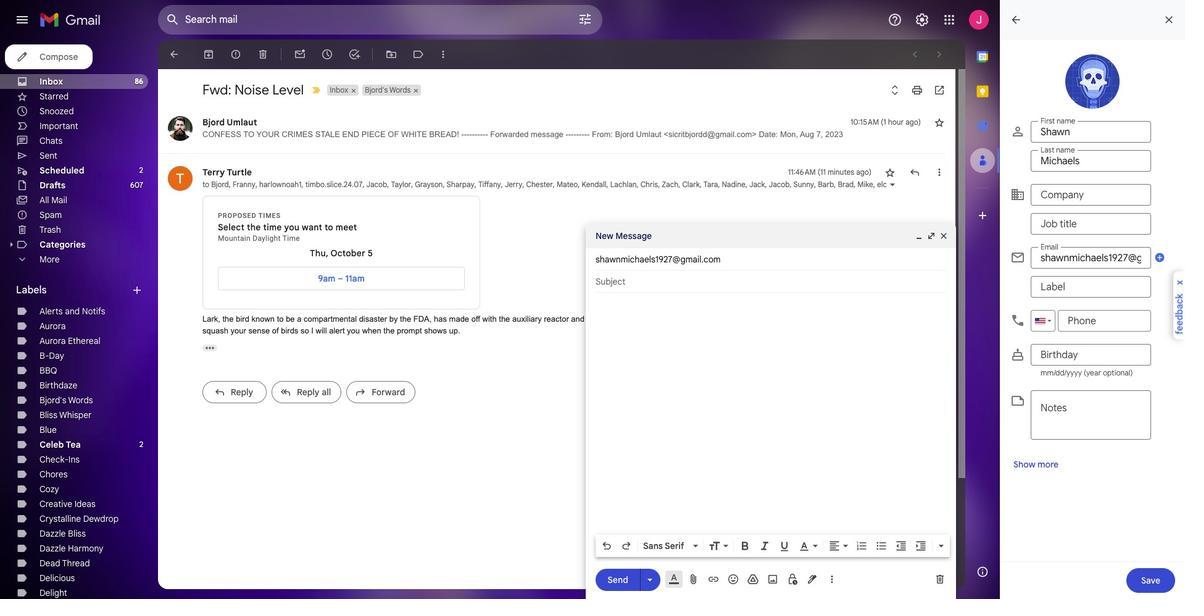Task type: vqa. For each thing, say whether or not it's contained in the screenshot.
12th the - from the left
yes



Task type: locate. For each thing, give the bounding box(es) containing it.
to inside lark, the bird known to be a compartmental disaster by the fda, has made off with the auxiliary reactor and power supply. good luck next week. the ladder will be inoperable until further notice. the movies will squash your sense of birds so i will alert you when the prompt shows up.
[[277, 314, 284, 323]]

bjord's words inside button
[[365, 85, 411, 94]]

2 the from the left
[[890, 314, 904, 323]]

5 - from the left
[[472, 130, 475, 139]]

0 horizontal spatial and
[[65, 306, 80, 317]]

0 horizontal spatial bjord's
[[40, 395, 66, 406]]

cozy link
[[40, 484, 59, 495]]

1 horizontal spatial bjord's
[[365, 85, 388, 94]]

0 vertical spatial 2
[[139, 166, 143, 175]]

1 horizontal spatial inbox
[[330, 85, 348, 94]]

ago) inside '11:46 am (11 minutes ago)' cell
[[857, 167, 872, 177]]

bjord right the "from:"
[[615, 130, 634, 139]]

0 horizontal spatial words
[[68, 395, 93, 406]]

13 - from the left
[[571, 130, 574, 139]]

0 horizontal spatial ago)
[[857, 167, 872, 177]]

ago) right hour
[[906, 117, 921, 127]]

umlaut up to at the top of page
[[227, 117, 257, 128]]

11 , from the left
[[553, 180, 555, 189]]

the right the week.
[[717, 314, 731, 323]]

proposed
[[218, 212, 257, 220]]

0 horizontal spatial reply
[[231, 386, 253, 397]]

words for bjord's words link
[[68, 395, 93, 406]]

2 aurora from the top
[[40, 335, 66, 346]]

1 horizontal spatial ago)
[[906, 117, 921, 127]]

ago) up mike
[[857, 167, 872, 177]]

jacob
[[367, 180, 387, 189], [769, 180, 790, 189]]

aurora down aurora link
[[40, 335, 66, 346]]

compose
[[40, 51, 78, 62]]

1 vertical spatial bjord
[[615, 130, 634, 139]]

compartmental
[[304, 314, 357, 323]]

serif
[[665, 540, 684, 551]]

to down terry
[[203, 180, 209, 189]]

terry
[[203, 167, 225, 178]]

reply left all
[[297, 386, 320, 397]]

ethereal
[[68, 335, 100, 346]]

pop out image
[[927, 231, 937, 241]]

3 , from the left
[[302, 180, 304, 189]]

tab list
[[966, 40, 1001, 555]]

and down labels heading
[[65, 306, 80, 317]]

bjord's right the 'inbox' button
[[365, 85, 388, 94]]

whisper
[[59, 409, 92, 421]]

the right notice. on the bottom of page
[[890, 314, 904, 323]]

0 horizontal spatial inbox
[[40, 76, 63, 87]]

good
[[638, 314, 658, 323]]

1 horizontal spatial you
[[347, 326, 360, 335]]

1 dazzle from the top
[[40, 528, 66, 539]]

insert files using drive image
[[747, 573, 760, 585]]

discard draft ‪(⌘⇧d)‬ image
[[934, 573, 947, 585]]

23 , from the left
[[835, 180, 836, 189]]

until
[[822, 314, 837, 323]]

crystalline
[[40, 513, 81, 524]]

bjord's inside labels 'navigation'
[[40, 395, 66, 406]]

1 vertical spatial bliss
[[68, 528, 86, 539]]

you right alert
[[347, 326, 360, 335]]

Not starred checkbox
[[934, 116, 946, 128]]

2 reply from the left
[[297, 386, 320, 397]]

25 , from the left
[[874, 180, 876, 189]]

0 vertical spatial bliss
[[40, 409, 57, 421]]

2 horizontal spatial to
[[325, 222, 333, 233]]

0 vertical spatial bjord
[[203, 117, 225, 128]]

2023
[[826, 130, 844, 139]]

search mail image
[[162, 9, 184, 31]]

1 horizontal spatial and
[[571, 314, 585, 323]]

bjord's words down move to image
[[365, 85, 411, 94]]

bbq
[[40, 365, 57, 376]]

bliss down crystalline dewdrop link
[[68, 528, 86, 539]]

1 horizontal spatial reply
[[297, 386, 320, 397]]

2 dazzle from the top
[[40, 543, 66, 554]]

0 horizontal spatial bjord's words
[[40, 395, 93, 406]]

reply down your
[[231, 386, 253, 397]]

1 horizontal spatial bjord's words
[[365, 85, 411, 94]]

cozy
[[40, 484, 59, 495]]

all mail
[[40, 195, 67, 206]]

bbq link
[[40, 365, 57, 376]]

more
[[40, 254, 60, 265]]

12 - from the left
[[569, 130, 571, 139]]

ago) for 10:15 am (1 hour ago)
[[906, 117, 921, 127]]

1 vertical spatial umlaut
[[636, 130, 662, 139]]

0 vertical spatial dazzle
[[40, 528, 66, 539]]

6 - from the left
[[475, 130, 478, 139]]

from:
[[592, 130, 613, 139]]

to
[[203, 180, 209, 189], [325, 222, 333, 233], [277, 314, 284, 323]]

1 vertical spatial words
[[68, 395, 93, 406]]

support image
[[888, 12, 903, 27]]

stale
[[315, 130, 340, 139]]

0 vertical spatial aurora
[[40, 321, 66, 332]]

2 for scheduled
[[139, 166, 143, 175]]

thread
[[62, 558, 90, 569]]

insert emoji ‪(⌘⇧2)‬ image
[[727, 573, 740, 585]]

words inside bjord's words button
[[390, 85, 411, 94]]

you
[[284, 222, 300, 233], [347, 326, 360, 335]]

to up the of
[[277, 314, 284, 323]]

meet
[[336, 222, 357, 233]]

more options image
[[829, 573, 836, 585]]

1 vertical spatial 2
[[139, 440, 143, 449]]

16 - from the left
[[579, 130, 582, 139]]

1 aurora from the top
[[40, 321, 66, 332]]

7 , from the left
[[443, 180, 445, 189]]

bjord
[[203, 117, 225, 128], [615, 130, 634, 139], [211, 180, 229, 189]]

the right the with
[[499, 314, 510, 323]]

send button
[[596, 568, 640, 591]]

inbox inside labels 'navigation'
[[40, 76, 63, 87]]

1 vertical spatial dazzle
[[40, 543, 66, 554]]

crimes
[[282, 130, 313, 139]]

0 horizontal spatial umlaut
[[227, 117, 257, 128]]

october
[[331, 248, 366, 259]]

0 vertical spatial bjord's
[[365, 85, 388, 94]]

umlaut
[[227, 117, 257, 128], [636, 130, 662, 139]]

1 vertical spatial bjord's words
[[40, 395, 93, 406]]

archive image
[[203, 48, 215, 61]]

9 - from the left
[[483, 130, 486, 139]]

inbox for the 'inbox' button
[[330, 85, 348, 94]]

will right movies
[[934, 314, 945, 323]]

Message Body text field
[[596, 299, 947, 531]]

side panel section
[[966, 40, 1001, 589]]

end
[[342, 130, 359, 139]]

words up 'whisper'
[[68, 395, 93, 406]]

reply all link
[[272, 381, 342, 403]]

redo ‪(⌘y)‬ image
[[621, 540, 633, 552]]

1 vertical spatial ago)
[[857, 167, 872, 177]]

1 the from the left
[[717, 314, 731, 323]]

sans serif option
[[641, 540, 691, 552]]

bjord's words up bliss whisper
[[40, 395, 93, 406]]

will right ladder
[[758, 314, 769, 323]]

jacob left taylor
[[367, 180, 387, 189]]

harmony
[[68, 543, 103, 554]]

1 horizontal spatial words
[[390, 85, 411, 94]]

inbox inside button
[[330, 85, 348, 94]]

words inside labels 'navigation'
[[68, 395, 93, 406]]

None search field
[[158, 5, 603, 35]]

sense
[[249, 326, 270, 335]]

10:15 am (1 hour ago) cell
[[851, 116, 921, 128]]

5 , from the left
[[387, 180, 389, 189]]

0 vertical spatial bjord's words
[[365, 85, 411, 94]]

indent more ‪(⌘])‬ image
[[915, 540, 928, 552]]

1 horizontal spatial jacob
[[769, 180, 790, 189]]

and left the power
[[571, 314, 585, 323]]

forwarded
[[491, 130, 529, 139]]

barb
[[818, 180, 835, 189]]

bliss up blue
[[40, 409, 57, 421]]

umlaut right the "from:"
[[636, 130, 662, 139]]

delicious
[[40, 572, 75, 584]]

turtle
[[227, 167, 252, 178]]

notice.
[[864, 314, 888, 323]]

0 vertical spatial umlaut
[[227, 117, 257, 128]]

9am – 11am
[[318, 273, 365, 284]]

list containing bjord umlaut
[[158, 104, 1186, 414]]

move to image
[[385, 48, 398, 61]]

dialog
[[586, 224, 957, 599]]

24 , from the left
[[854, 180, 856, 189]]

inbox up 'starred'
[[40, 76, 63, 87]]

labels navigation
[[0, 40, 158, 599]]

31 , from the left
[[1054, 180, 1058, 189]]

message
[[531, 130, 564, 139]]

20 , from the left
[[766, 180, 767, 189]]

list
[[158, 104, 1186, 414]]

jack
[[750, 180, 766, 189]]

shows up.
[[424, 326, 461, 335]]

33 , from the left
[[1103, 180, 1107, 189]]

1 - from the left
[[462, 130, 464, 139]]

2
[[139, 166, 143, 175], [139, 440, 143, 449]]

10 , from the left
[[523, 180, 525, 189]]

dazzle up 'dead' at left
[[40, 543, 66, 554]]

2 vertical spatial to
[[277, 314, 284, 323]]

aurora
[[40, 321, 66, 332], [40, 335, 66, 346]]

bjord down terry
[[211, 180, 229, 189]]

dazzle down crystalline
[[40, 528, 66, 539]]

harlownoah1
[[259, 180, 302, 189]]

1 vertical spatial to
[[325, 222, 333, 233]]

daylight
[[253, 234, 281, 243]]

aurora down the alerts
[[40, 321, 66, 332]]

19 - from the left
[[587, 130, 590, 139]]

italic ‪(⌘i)‬ image
[[759, 540, 771, 552]]

9 , from the left
[[501, 180, 503, 189]]

1 reply from the left
[[231, 386, 253, 397]]

Subject field
[[596, 275, 947, 288]]

0 vertical spatial words
[[390, 85, 411, 94]]

jacob right jack
[[769, 180, 790, 189]]

toggle confidential mode image
[[787, 573, 799, 585]]

35 , from the left
[[1140, 180, 1143, 189]]

off
[[472, 314, 480, 323]]

1 2 from the top
[[139, 166, 143, 175]]

the up daylight
[[247, 222, 261, 233]]

not starred image
[[884, 166, 897, 178]]

will right 'i'
[[316, 326, 327, 335]]

tiffany
[[479, 180, 501, 189]]

3 - from the left
[[467, 130, 470, 139]]

bjord's words link
[[40, 395, 93, 406]]

to right "want"
[[325, 222, 333, 233]]

taylor
[[391, 180, 411, 189]]

1 vertical spatial aurora
[[40, 335, 66, 346]]

creative ideas link
[[40, 498, 96, 509]]

reply for reply all
[[297, 386, 320, 397]]

bjord's words for bjord's words button
[[365, 85, 411, 94]]

words down move to image
[[390, 85, 411, 94]]

ago) inside 10:15 am (1 hour ago) "cell"
[[906, 117, 921, 127]]

0 horizontal spatial the
[[717, 314, 731, 323]]

11:46 am (11 minutes ago) cell
[[788, 166, 872, 178]]

undo ‪(⌘z)‬ image
[[601, 540, 613, 552]]

trash link
[[40, 224, 61, 235]]

categories
[[40, 239, 86, 250]]

bold ‪(⌘b)‬ image
[[739, 540, 752, 552]]

0 horizontal spatial jacob
[[367, 180, 387, 189]]

1 vertical spatial bjord's
[[40, 395, 66, 406]]

0 horizontal spatial you
[[284, 222, 300, 233]]

be left a
[[286, 314, 295, 323]]

bjord's words inside labels 'navigation'
[[40, 395, 93, 406]]

0 horizontal spatial bliss
[[40, 409, 57, 421]]

delete image
[[257, 48, 269, 61]]

send
[[608, 574, 629, 585]]

celeb
[[40, 439, 64, 450]]

1 horizontal spatial to
[[277, 314, 284, 323]]

inbox down 'snooze' icon
[[330, 85, 348, 94]]

ideas
[[75, 498, 96, 509]]

not starred image
[[934, 116, 946, 128]]

delicious link
[[40, 572, 75, 584]]

reply all
[[297, 386, 331, 397]]

tara
[[704, 180, 718, 189]]

0 horizontal spatial to
[[203, 180, 209, 189]]

formatting options toolbar
[[596, 535, 950, 557]]

bjord up confess
[[203, 117, 225, 128]]

bjord's words button
[[363, 85, 412, 96]]

be left the inoperable
[[771, 314, 780, 323]]

bjord's words
[[365, 85, 411, 94], [40, 395, 93, 406]]

select
[[218, 222, 245, 233]]

you up time
[[284, 222, 300, 233]]

dead thread link
[[40, 558, 90, 569]]

dead
[[40, 558, 60, 569]]

bjord's inside bjord's words button
[[365, 85, 388, 94]]

inoperable
[[782, 314, 820, 323]]

Search mail text field
[[185, 14, 543, 26]]

2 2 from the top
[[139, 440, 143, 449]]

mike
[[858, 180, 874, 189]]

of
[[388, 130, 399, 139]]

level
[[272, 82, 304, 98]]

bjord's down the birthdaze link
[[40, 395, 66, 406]]

0 horizontal spatial be
[[286, 314, 295, 323]]

<sicritbjordd@gmail.com>
[[664, 130, 757, 139]]

alerts and notifs link
[[40, 306, 105, 317]]

14 - from the left
[[574, 130, 577, 139]]

1 vertical spatial you
[[347, 326, 360, 335]]

labels heading
[[16, 284, 131, 296]]

0 vertical spatial ago)
[[906, 117, 921, 127]]

power
[[587, 314, 609, 323]]

ago)
[[906, 117, 921, 127], [857, 167, 872, 177]]

the down by
[[384, 326, 395, 335]]

9am
[[318, 273, 336, 284]]

be
[[286, 314, 295, 323], [771, 314, 780, 323]]

birthdaze link
[[40, 380, 77, 391]]

luck
[[660, 314, 674, 323]]

0 vertical spatial you
[[284, 222, 300, 233]]

1 horizontal spatial the
[[890, 314, 904, 323]]

made
[[449, 314, 469, 323]]

1 horizontal spatial be
[[771, 314, 780, 323]]

12 , from the left
[[578, 180, 580, 189]]



Task type: describe. For each thing, give the bounding box(es) containing it.
bliss whisper
[[40, 409, 92, 421]]

18 , from the left
[[718, 180, 720, 189]]

tea
[[66, 439, 81, 450]]

jerry
[[505, 180, 523, 189]]

18 - from the left
[[585, 130, 587, 139]]

aurora ethereal link
[[40, 335, 100, 346]]

labels image
[[413, 48, 425, 61]]

advanced search options image
[[573, 7, 598, 31]]

minimize image
[[915, 231, 925, 241]]

disaster
[[359, 314, 387, 323]]

10:15 am
[[851, 117, 879, 127]]

so
[[301, 326, 309, 335]]

to
[[243, 130, 254, 139]]

confess to your crimes stale end piece of white bread! ---------- forwarded message --------- from: bjord umlaut <sicritbjordd@gmail.com> date: mon, aug 7, 2023
[[203, 130, 844, 139]]

underline ‪(⌘u)‬ image
[[779, 540, 791, 553]]

further
[[839, 314, 862, 323]]

30 , from the left
[[1026, 180, 1029, 189]]

with
[[483, 314, 497, 323]]

1 be from the left
[[286, 314, 295, 323]]

sent link
[[40, 150, 57, 161]]

noise
[[235, 82, 269, 98]]

2 , from the left
[[256, 180, 258, 189]]

thu,
[[310, 248, 329, 259]]

creative
[[40, 498, 72, 509]]

10 - from the left
[[486, 130, 488, 139]]

aurora ethereal
[[40, 335, 100, 346]]

attach files image
[[688, 573, 700, 585]]

of
[[272, 326, 279, 335]]

celeb tea link
[[40, 439, 81, 450]]

reply for reply
[[231, 386, 253, 397]]

16 , from the left
[[679, 180, 681, 189]]

spam
[[40, 209, 62, 220]]

0 vertical spatial to
[[203, 180, 209, 189]]

5
[[368, 248, 373, 259]]

14 , from the left
[[637, 180, 639, 189]]

1 horizontal spatial will
[[758, 314, 769, 323]]

words for bjord's words button
[[390, 85, 411, 94]]

21 , from the left
[[790, 180, 792, 189]]

main menu image
[[15, 12, 30, 27]]

numbered list ‪(⌘⇧7)‬ image
[[856, 540, 868, 552]]

ago) for 11:46 am (11 minutes ago)
[[857, 167, 872, 177]]

clark
[[683, 180, 700, 189]]

34 , from the left
[[1120, 180, 1123, 189]]

Not starred checkbox
[[884, 166, 897, 178]]

all
[[322, 386, 331, 397]]

next
[[677, 314, 692, 323]]

forward link
[[347, 381, 416, 403]]

dazzle bliss
[[40, 528, 86, 539]]

add to tasks image
[[348, 48, 361, 61]]

compose button
[[5, 44, 93, 69]]

times
[[259, 212, 281, 220]]

date:
[[759, 130, 778, 139]]

when
[[362, 326, 382, 335]]

thu, october 5
[[310, 248, 373, 259]]

1 horizontal spatial umlaut
[[636, 130, 662, 139]]

all mail link
[[40, 195, 67, 206]]

bjord umlaut
[[203, 117, 257, 128]]

more formatting options image
[[936, 540, 948, 552]]

gmail image
[[40, 7, 107, 32]]

scheduled link
[[40, 165, 84, 176]]

the inside proposed times select the time you want to meet mountain daylight time
[[247, 222, 261, 233]]

1 , from the left
[[229, 180, 231, 189]]

26 , from the left
[[955, 180, 959, 189]]

15 - from the left
[[577, 130, 579, 139]]

6 , from the left
[[411, 180, 413, 189]]

more button
[[0, 252, 148, 267]]

scheduled
[[40, 165, 84, 176]]

19 , from the left
[[746, 180, 748, 189]]

you inside proposed times select the time you want to meet mountain daylight time
[[284, 222, 300, 233]]

prompt
[[397, 326, 422, 335]]

dazzle for dazzle bliss
[[40, 528, 66, 539]]

mountain
[[218, 234, 251, 243]]

your
[[231, 326, 246, 335]]

8 - from the left
[[480, 130, 483, 139]]

white
[[401, 130, 427, 139]]

chris
[[641, 180, 658, 189]]

dazzle harmony
[[40, 543, 103, 554]]

week.
[[694, 314, 715, 323]]

ins
[[68, 454, 80, 465]]

8 , from the left
[[475, 180, 477, 189]]

important
[[40, 120, 78, 132]]

has
[[434, 314, 447, 323]]

more send options image
[[644, 573, 656, 586]]

13 , from the left
[[607, 180, 609, 189]]

27 , from the left
[[977, 180, 981, 189]]

aurora link
[[40, 321, 66, 332]]

minutes
[[828, 167, 855, 177]]

22 , from the left
[[815, 180, 817, 189]]

movies
[[906, 314, 932, 323]]

you inside lark, the bird known to be a compartmental disaster by the fda, has made off with the auxiliary reactor and power supply. good luck next week. the ladder will be inoperable until further notice. the movies will squash your sense of birds so i will alert you when the prompt shows up.
[[347, 326, 360, 335]]

crystalline dewdrop link
[[40, 513, 119, 524]]

b-
[[40, 350, 49, 361]]

by
[[390, 314, 398, 323]]

0 horizontal spatial will
[[316, 326, 327, 335]]

1 jacob from the left
[[367, 180, 387, 189]]

dewdrop
[[83, 513, 119, 524]]

blue
[[40, 424, 57, 435]]

bliss whisper link
[[40, 409, 92, 421]]

settings image
[[915, 12, 930, 27]]

2 be from the left
[[771, 314, 780, 323]]

show trimmed content image
[[203, 344, 217, 351]]

brad
[[838, 180, 854, 189]]

chores
[[40, 469, 68, 480]]

2 horizontal spatial will
[[934, 314, 945, 323]]

dialog containing sans serif
[[586, 224, 957, 599]]

report spam image
[[230, 48, 242, 61]]

dazzle for dazzle harmony
[[40, 543, 66, 554]]

29 , from the left
[[1007, 180, 1011, 189]]

aurora for aurora link
[[40, 321, 66, 332]]

28 , from the left
[[991, 180, 995, 189]]

32 , from the left
[[1074, 180, 1078, 189]]

back to inbox image
[[168, 48, 180, 61]]

sans
[[644, 540, 663, 551]]

607
[[130, 180, 143, 190]]

close image
[[939, 231, 949, 241]]

terry turtle
[[203, 167, 252, 178]]

1 horizontal spatial bliss
[[68, 528, 86, 539]]

more image
[[437, 48, 450, 61]]

aurora for aurora ethereal
[[40, 335, 66, 346]]

inbox for inbox link
[[40, 76, 63, 87]]

17 , from the left
[[700, 180, 702, 189]]

snoozed
[[40, 106, 74, 117]]

confess
[[203, 130, 241, 139]]

4 - from the left
[[470, 130, 472, 139]]

7 - from the left
[[478, 130, 480, 139]]

supply.
[[611, 314, 636, 323]]

to inside proposed times select the time you want to meet mountain daylight time
[[325, 222, 333, 233]]

11:46 am (11 minutes ago)
[[788, 167, 872, 177]]

insert photo image
[[767, 573, 779, 585]]

15 , from the left
[[658, 180, 660, 189]]

show details image
[[889, 181, 897, 188]]

time
[[283, 234, 300, 243]]

the right by
[[400, 314, 411, 323]]

snooze image
[[321, 48, 333, 61]]

bulleted list ‪(⌘⇧8)‬ image
[[876, 540, 888, 552]]

notifs
[[82, 306, 105, 317]]

and inside lark, the bird known to be a compartmental disaster by the fda, has made off with the auxiliary reactor and power supply. good luck next week. the ladder will be inoperable until further notice. the movies will squash your sense of birds so i will alert you when the prompt shows up.
[[571, 314, 585, 323]]

2 jacob from the left
[[769, 180, 790, 189]]

bjord's for bjord's words link
[[40, 395, 66, 406]]

indent less ‪(⌘[)‬ image
[[895, 540, 908, 552]]

2 for celeb tea
[[139, 440, 143, 449]]

2 - from the left
[[464, 130, 467, 139]]

lachlan
[[611, 180, 637, 189]]

(1
[[881, 117, 887, 127]]

4 , from the left
[[363, 180, 365, 189]]

2 vertical spatial bjord
[[211, 180, 229, 189]]

delight
[[40, 587, 67, 598]]

grayson
[[415, 180, 443, 189]]

lark,
[[203, 314, 220, 323]]

bird
[[236, 314, 249, 323]]

17 - from the left
[[582, 130, 585, 139]]

bjord's words for bjord's words link
[[40, 395, 93, 406]]

creative ideas
[[40, 498, 96, 509]]

and inside labels 'navigation'
[[65, 306, 80, 317]]

drafts link
[[40, 180, 66, 191]]

insert link ‪(⌘k)‬ image
[[708, 573, 720, 585]]

insert signature image
[[807, 573, 819, 585]]

the left bird
[[223, 314, 234, 323]]

bjord's for bjord's words button
[[365, 85, 388, 94]]

sent
[[40, 150, 57, 161]]

11 - from the left
[[566, 130, 569, 139]]

timbo.slice.24.07
[[306, 180, 363, 189]]

ladder
[[733, 314, 755, 323]]



